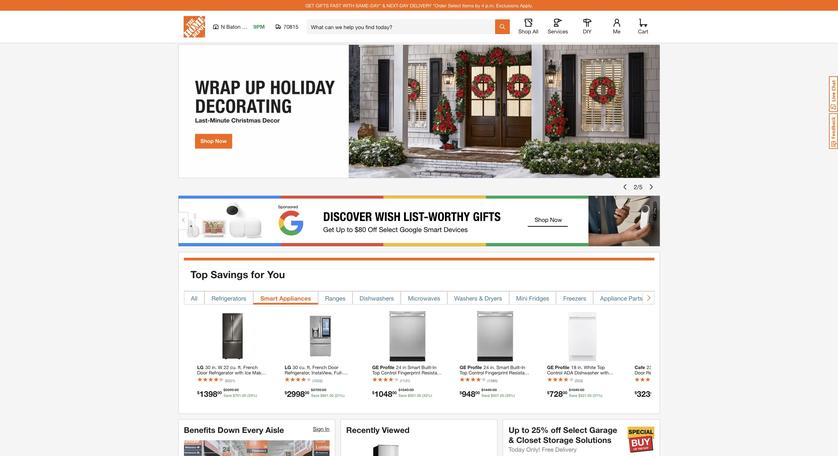 Task type: describe. For each thing, give the bounding box(es) containing it.
30 cu. ft. french door refrigerator, instaview, full-convert drawer, craft ice in printproof stainless steel image
[[295, 311, 345, 362]]

with inside 30 in. w 22 cu. ft. french door refrigerator with ice maker in black stainless steel
[[235, 370, 243, 376]]

smart appliances
[[260, 295, 311, 302]]

$ 1048 00 $ 1549 . 00 save $ 501 . 00 ( 32 %)
[[372, 388, 432, 399]]

1022
[[313, 379, 322, 383]]

all inside button
[[533, 28, 538, 34]]

french inside 30 cu. ft. french door refrigerator, instaview, full- convert drawer, craft ice in printproof stainless steel
[[312, 365, 327, 370]]

viewed
[[382, 425, 410, 435]]

diy button
[[577, 19, 598, 35]]

mini fridges
[[516, 295, 549, 302]]

sanitize,
[[495, 381, 513, 386]]

dishwasher inside 24 in. smart built-in top control fingerprint resistant stainless steel dishwasher w/stainless tub, sanitize, 42 dba
[[492, 375, 516, 381]]

1 ge profile from the left
[[372, 365, 394, 370]]

$ 2998 00 $ 3799 . 00 save $ 801 . 00 ( 21 %)
[[285, 388, 345, 399]]

30 in. w 22 cu. ft. french door refrigerator with ice maker in black stainless steel
[[197, 365, 265, 381]]

1449
[[483, 388, 492, 392]]

00 right 321
[[588, 394, 592, 398]]

( inside $ 948 00 $ 1449 . 00 save $ 501 . 00 ( 35 %)
[[505, 394, 506, 398]]

ice inside 30 cu. ft. french door refrigerator, instaview, full- convert drawer, craft ice in printproof stainless steel
[[331, 375, 338, 381]]

parts
[[629, 295, 643, 302]]

full-
[[334, 370, 343, 376]]

ice inside 30 in. w 22 cu. ft. french door refrigerator with ice maker in black stainless steel
[[245, 370, 251, 376]]

shop
[[518, 28, 531, 34]]

solutions
[[576, 435, 611, 445]]

) for 1048
[[409, 379, 410, 383]]

n
[[221, 23, 225, 30]]

5
[[639, 183, 642, 191]]

00 right 1449
[[493, 388, 497, 392]]

save for 1048
[[398, 394, 407, 398]]

& for next-
[[382, 3, 385, 8]]

sign in card banner image
[[184, 440, 329, 456]]

%) for 948
[[511, 394, 515, 398]]

. down ( 552 )
[[579, 388, 580, 392]]

321
[[580, 394, 587, 398]]

$ 3239
[[635, 389, 655, 399]]

select inside up to 25% off select garage & closet storage solutions today only! free delivery
[[563, 425, 587, 435]]

refrigerator,
[[285, 370, 310, 376]]

. down 1131
[[409, 388, 410, 392]]

next-
[[387, 3, 400, 8]]

convert
[[285, 375, 301, 381]]

00 right 701
[[242, 394, 246, 398]]

( up 1449
[[487, 379, 488, 383]]

day
[[400, 3, 409, 8]]

801
[[322, 394, 329, 398]]

ge profile for 948
[[460, 365, 482, 370]]

35
[[506, 394, 511, 398]]

craft
[[320, 375, 330, 381]]

23.1 cu. ft. smart french door refrigerator in stainless steel, counter depth and energy star image
[[645, 311, 695, 362]]

*order
[[433, 3, 447, 8]]

exclusions
[[496, 3, 519, 8]]

( inside $ 1048 00 $ 1549 . 00 save $ 501 . 00 ( 32 %)
[[422, 394, 423, 398]]

services
[[548, 28, 568, 34]]

door inside 30 cu. ft. french door refrigerator, instaview, full- convert drawer, craft ice in printproof stainless steel
[[328, 365, 338, 370]]

ge profile for 728
[[547, 365, 569, 370]]

steel inside 24 in. smart built-in top control fingerprint resistant stainless steel dishwasher w/stainless tub, sanitize, 42 dba
[[480, 375, 490, 381]]

00 left 3799
[[305, 390, 309, 395]]

30 for 2998
[[293, 365, 298, 370]]

rouge
[[242, 23, 258, 30]]

p.m.
[[485, 3, 495, 8]]

in inside 24 in. smart built-in top control fingerprint resistant stainless steel dishwasher w/stainless tub, sanitize, 42 dba
[[521, 365, 525, 370]]

00 right 801
[[330, 394, 334, 398]]

top inside 18 in. white top control ada dishwasher with stainless steel tub and 47 dba
[[597, 365, 605, 370]]

drawer,
[[303, 375, 318, 381]]

appliance parts button
[[593, 291, 650, 305]]

built-
[[510, 365, 521, 370]]

you
[[267, 269, 285, 281]]

cart
[[638, 28, 648, 34]]

ada
[[564, 370, 573, 376]]

shop all button
[[518, 19, 539, 35]]

profile for 728
[[555, 365, 569, 370]]

dishwashers button
[[353, 291, 401, 305]]

( 1385 )
[[487, 379, 497, 383]]

2099
[[225, 388, 234, 392]]

control inside 18 in. white top control ada dishwasher with stainless steel tub and 47 dba
[[547, 370, 562, 376]]

00 left "2099"
[[217, 390, 222, 395]]

00 left the 32
[[417, 394, 421, 398]]

00 up 701
[[235, 388, 239, 392]]

0 horizontal spatial top
[[191, 269, 208, 281]]

dba inside 24 in. smart built-in top control fingerprint resistant stainless steel dishwasher w/stainless tub, sanitize, 42 dba
[[521, 381, 530, 386]]

24
[[484, 365, 489, 370]]

00 right "1549"
[[410, 388, 414, 392]]

) for 1398
[[234, 379, 235, 383]]

22
[[224, 365, 229, 370]]

tub,
[[485, 381, 494, 386]]

cafe
[[635, 365, 645, 370]]

special buy logo image
[[627, 426, 654, 453]]

ft. inside 30 cu. ft. french door refrigerator, instaview, full- convert drawer, craft ice in printproof stainless steel
[[307, 365, 311, 370]]

2998
[[287, 389, 305, 399]]

door inside 30 in. w 22 cu. ft. french door refrigerator with ice maker in black stainless steel
[[197, 370, 207, 376]]

off
[[551, 425, 561, 435]]

up
[[509, 425, 519, 435]]

dryers
[[485, 295, 502, 302]]

black
[[202, 375, 214, 381]]

live chat image
[[829, 76, 838, 112]]

$ 728 00 $ 1049 . 00 save $ 321 . 00 ( 31 %)
[[547, 388, 602, 399]]

stainless inside 30 in. w 22 cu. ft. french door refrigerator with ice maker in black stainless steel
[[215, 375, 234, 381]]

fast
[[330, 3, 341, 8]]

( left "tub"
[[575, 379, 576, 383]]

dishwasher inside 18 in. white top control ada dishwasher with stainless steel tub and 47 dba
[[574, 370, 599, 376]]

all inside button
[[191, 295, 197, 302]]

( 5021 )
[[225, 379, 235, 383]]

. left the '31'
[[587, 394, 588, 398]]

save for 2998
[[311, 394, 319, 398]]

closet
[[516, 435, 541, 445]]

refrigerator
[[209, 370, 233, 376]]

4
[[481, 3, 484, 8]]

power tools button
[[650, 291, 697, 305]]

. down ( 5021 )
[[234, 388, 235, 392]]

( inside $ 728 00 $ 1049 . 00 save $ 321 . 00 ( 31 %)
[[593, 394, 594, 398]]

benefits down every aisle
[[184, 425, 284, 435]]

feedback link image
[[829, 113, 838, 149]]

mini fridges button
[[509, 291, 556, 305]]

. left 33
[[241, 394, 242, 398]]

) for 2998
[[322, 379, 322, 383]]

every
[[242, 425, 263, 435]]

recently viewed
[[346, 425, 410, 435]]

1385
[[488, 379, 496, 383]]

freezers button
[[556, 291, 593, 305]]

top inside 24 in. smart built-in top control fingerprint resistant stainless steel dishwasher w/stainless tub, sanitize, 42 dba
[[460, 370, 467, 376]]

70815
[[284, 23, 298, 30]]

same-
[[356, 3, 370, 8]]

w/stainless
[[460, 381, 484, 386]]

70815 button
[[275, 23, 299, 30]]

previous slide image
[[622, 184, 628, 190]]

sign
[[313, 426, 324, 432]]

me button
[[606, 19, 627, 35]]

$ 1398 00 $ 2099 . 00 save $ 701 . 00 ( 33 %)
[[197, 388, 257, 399]]

in. for 728
[[578, 365, 583, 370]]

00 left "1549"
[[392, 390, 397, 395]]

2
[[634, 183, 637, 191]]

power tools
[[657, 295, 690, 302]]

lg for 1398
[[197, 365, 204, 370]]

next slide image
[[648, 184, 654, 190]]

in for 2998
[[339, 375, 343, 381]]

w
[[218, 365, 222, 370]]



Task type: locate. For each thing, give the bounding box(es) containing it.
) for 728
[[582, 379, 583, 383]]

ice right craft
[[331, 375, 338, 381]]

1 horizontal spatial in
[[339, 375, 343, 381]]

%) right 321
[[598, 394, 602, 398]]

1 horizontal spatial in.
[[490, 365, 495, 370]]

( up "1549"
[[400, 379, 401, 383]]

fingerprint
[[485, 370, 508, 376]]

2 save from the left
[[311, 394, 319, 398]]

( inside $ 1398 00 $ 2099 . 00 save $ 701 . 00 ( 33 %)
[[247, 394, 248, 398]]

1 horizontal spatial french
[[312, 365, 327, 370]]

( 1131 )
[[400, 379, 410, 383]]

%) for 2998
[[340, 394, 345, 398]]

What can we help you find today? search field
[[311, 20, 495, 34]]

2 in. from the left
[[490, 365, 495, 370]]

1 horizontal spatial dishwasher
[[574, 370, 599, 376]]

4 save from the left
[[481, 394, 490, 398]]

0 horizontal spatial in
[[197, 375, 201, 381]]

18
[[571, 365, 576, 370]]

501 left 35
[[493, 394, 499, 398]]

french inside 30 in. w 22 cu. ft. french door refrigerator with ice maker in black stainless steel
[[243, 365, 258, 370]]

0 vertical spatial select
[[448, 3, 461, 8]]

2 horizontal spatial top
[[597, 365, 605, 370]]

. left the 32
[[416, 394, 417, 398]]

1 horizontal spatial door
[[328, 365, 338, 370]]

in. right "18" at the right
[[578, 365, 583, 370]]

0 horizontal spatial select
[[448, 3, 461, 8]]

with right and
[[600, 370, 609, 376]]

31
[[594, 394, 598, 398]]

25%
[[532, 425, 549, 435]]

in inside 30 in. w 22 cu. ft. french door refrigerator with ice maker in black stainless steel
[[197, 375, 201, 381]]

2 in from the left
[[339, 375, 343, 381]]

1 lg from the left
[[197, 365, 204, 370]]

1 horizontal spatial ft.
[[307, 365, 311, 370]]

steel left "tub"
[[567, 375, 578, 381]]

1 vertical spatial select
[[563, 425, 587, 435]]

1 french from the left
[[243, 365, 258, 370]]

smart down you on the left bottom
[[260, 295, 278, 302]]

day*
[[370, 3, 381, 8]]

in. inside 30 in. w 22 cu. ft. french door refrigerator with ice maker in black stainless steel
[[212, 365, 217, 370]]

control inside 24 in. smart built-in top control fingerprint resistant stainless steel dishwasher w/stainless tub, sanitize, 42 dba
[[469, 370, 484, 376]]

save inside $ 1048 00 $ 1549 . 00 save $ 501 . 00 ( 32 %)
[[398, 394, 407, 398]]

%)
[[253, 394, 257, 398], [340, 394, 345, 398], [427, 394, 432, 398], [511, 394, 515, 398], [598, 394, 602, 398]]

ft. inside 30 in. w 22 cu. ft. french door refrigerator with ice maker in black stainless steel
[[238, 365, 242, 370]]

with
[[343, 3, 354, 8]]

42
[[514, 381, 519, 386]]

18 in. white top control ada dishwasher with stainless steel tub and 47 dba image
[[557, 311, 608, 362]]

( inside $ 2998 00 $ 3799 . 00 save $ 801 . 00 ( 21 %)
[[335, 394, 336, 398]]

1 control from the left
[[469, 370, 484, 376]]

savings
[[211, 269, 248, 281]]

) left and
[[582, 379, 583, 383]]

ge for 728
[[547, 365, 554, 370]]

steel
[[235, 375, 246, 381], [480, 375, 490, 381], [567, 375, 578, 381], [327, 381, 338, 386]]

( right 321
[[593, 394, 594, 398]]

microwaves button
[[401, 291, 447, 305]]

3 ) from the left
[[409, 379, 410, 383]]

$
[[223, 388, 225, 392], [311, 388, 313, 392], [398, 388, 400, 392], [481, 388, 483, 392], [569, 388, 571, 392], [197, 390, 199, 395], [285, 390, 287, 395], [372, 390, 374, 395], [460, 390, 462, 395], [547, 390, 549, 395], [635, 390, 637, 395], [233, 394, 235, 398], [320, 394, 322, 398], [408, 394, 410, 398], [491, 394, 493, 398], [578, 394, 580, 398]]

2 %) from the left
[[340, 394, 345, 398]]

cu. right 22
[[230, 365, 237, 370]]

delivery
[[410, 3, 432, 8]]

save for 728
[[569, 394, 577, 398]]

3 %) from the left
[[427, 394, 432, 398]]

steel down 24
[[480, 375, 490, 381]]

steel right 5021
[[235, 375, 246, 381]]

freezers
[[563, 295, 586, 302]]

profile left 24
[[468, 365, 482, 370]]

5 %) from the left
[[598, 394, 602, 398]]

save for 1398
[[223, 394, 232, 398]]

24 in. smart built-in top control fingerprint resistant stainless steel dishwasher w/stainless tub, sanitize, 42 dba
[[460, 365, 530, 386]]

) up $ 1398 00 $ 2099 . 00 save $ 701 . 00 ( 33 %)
[[234, 379, 235, 383]]

1398
[[199, 389, 217, 399]]

2 vertical spatial &
[[509, 435, 514, 445]]

2 cu. from the left
[[299, 365, 306, 370]]

3 save from the left
[[398, 394, 407, 398]]

smart left built-
[[496, 365, 509, 370]]

1 vertical spatial &
[[479, 295, 483, 302]]

smart inside button
[[260, 295, 278, 302]]

ice
[[245, 370, 251, 376], [331, 375, 338, 381]]

steel down full-
[[327, 381, 338, 386]]

3 ge from the left
[[547, 365, 554, 370]]

steel inside 30 cu. ft. french door refrigerator, instaview, full- convert drawer, craft ice in printproof stainless steel
[[327, 381, 338, 386]]

1 ge from the left
[[372, 365, 379, 370]]

0 horizontal spatial door
[[197, 370, 207, 376]]

cu. up drawer,
[[299, 365, 306, 370]]

2 30 from the left
[[293, 365, 298, 370]]

profile for 948
[[468, 365, 482, 370]]

ge up w/stainless
[[460, 365, 466, 370]]

0 horizontal spatial french
[[243, 365, 258, 370]]

0 horizontal spatial dba
[[521, 381, 530, 386]]

1 30 from the left
[[205, 365, 210, 370]]

%) right 801
[[340, 394, 345, 398]]

0 horizontal spatial in
[[325, 426, 329, 432]]

948
[[462, 389, 475, 399]]

1 ft. from the left
[[238, 365, 242, 370]]

0 vertical spatial &
[[382, 3, 385, 8]]

00 left 35
[[500, 394, 504, 398]]

7.1 cu. ft. top freezer refrigerator in stainless steel look image
[[354, 442, 418, 456]]

get
[[305, 3, 314, 8]]

1 horizontal spatial top
[[460, 370, 467, 376]]

$ 948 00 $ 1449 . 00 save $ 501 . 00 ( 35 %)
[[460, 388, 515, 399]]

to
[[522, 425, 529, 435]]

501 inside $ 948 00 $ 1449 . 00 save $ 501 . 00 ( 35 %)
[[493, 394, 499, 398]]

door left w
[[197, 370, 207, 376]]

1 in. from the left
[[212, 365, 217, 370]]

cart link
[[636, 19, 650, 35]]

1049
[[571, 388, 579, 392]]

24 in. smart built-in top control fingerprint resistant stainless steel dishwasher w/stainless tub, sanitize, 42 dba image
[[470, 311, 520, 362]]

1 ) from the left
[[234, 379, 235, 383]]

refrigerators
[[211, 295, 246, 302]]

top up all button
[[191, 269, 208, 281]]

0 horizontal spatial ft.
[[238, 365, 242, 370]]

power
[[657, 295, 674, 302]]

in. inside 18 in. white top control ada dishwasher with stainless steel tub and 47 dba
[[578, 365, 583, 370]]

profile left "18" at the right
[[555, 365, 569, 370]]

in right fingerprint
[[521, 365, 525, 370]]

save inside $ 2998 00 $ 3799 . 00 save $ 801 . 00 ( 21 %)
[[311, 394, 319, 398]]

4 ) from the left
[[496, 379, 497, 383]]

1 501 from the left
[[410, 394, 416, 398]]

0 horizontal spatial cu.
[[230, 365, 237, 370]]

with inside 18 in. white top control ada dishwasher with stainless steel tub and 47 dba
[[600, 370, 609, 376]]

1048
[[374, 389, 392, 399]]

0 horizontal spatial smart
[[260, 295, 278, 302]]

. left 21
[[329, 394, 330, 398]]

2 lg from the left
[[285, 365, 291, 370]]

next arrow image
[[646, 295, 651, 301]]

501 inside $ 1048 00 $ 1549 . 00 save $ 501 . 00 ( 32 %)
[[410, 394, 416, 398]]

3 ge profile from the left
[[547, 365, 569, 370]]

save inside $ 1398 00 $ 2099 . 00 save $ 701 . 00 ( 33 %)
[[223, 394, 232, 398]]

501 for 948
[[493, 394, 499, 398]]

1 horizontal spatial smart
[[496, 365, 509, 370]]

1549
[[400, 388, 409, 392]]

lg up black
[[197, 365, 204, 370]]

1 profile from the left
[[380, 365, 394, 370]]

%) down ge profile link in the bottom of the page
[[427, 394, 432, 398]]

stainless up "948"
[[460, 375, 479, 381]]

smart appliances button
[[253, 291, 318, 305]]

stainless inside 24 in. smart built-in top control fingerprint resistant stainless steel dishwasher w/stainless tub, sanitize, 42 dba
[[460, 375, 479, 381]]

ge for 948
[[460, 365, 466, 370]]

) right tub,
[[496, 379, 497, 383]]

stainless inside 18 in. white top control ada dishwasher with stainless steel tub and 47 dba
[[547, 375, 566, 381]]

img for wrap up holiday decorating last-minute outdoor decor image
[[178, 44, 660, 178]]

top up w/stainless
[[460, 370, 467, 376]]

1 vertical spatial all
[[191, 295, 197, 302]]

ft. up drawer,
[[307, 365, 311, 370]]

door up craft
[[328, 365, 338, 370]]

9pm
[[253, 23, 265, 30]]

5 ) from the left
[[582, 379, 583, 383]]

3 in. from the left
[[578, 365, 583, 370]]

501 for 1048
[[410, 394, 416, 398]]

aisle
[[265, 425, 284, 435]]

control left ada
[[547, 370, 562, 376]]

profile inside ge profile link
[[380, 365, 394, 370]]

fridges
[[529, 295, 549, 302]]

2 french from the left
[[312, 365, 327, 370]]

2 ge profile from the left
[[460, 365, 482, 370]]

2 ge from the left
[[460, 365, 466, 370]]

& down up
[[509, 435, 514, 445]]

tools
[[676, 295, 690, 302]]

1 vertical spatial smart
[[496, 365, 509, 370]]

1 in from the left
[[197, 375, 201, 381]]

0 horizontal spatial ice
[[245, 370, 251, 376]]

the home depot logo image
[[183, 16, 205, 37]]

in left black
[[197, 375, 201, 381]]

2 horizontal spatial ge profile
[[547, 365, 569, 370]]

save inside $ 948 00 $ 1449 . 00 save $ 501 . 00 ( 35 %)
[[481, 394, 490, 398]]

save
[[223, 394, 232, 398], [311, 394, 319, 398], [398, 394, 407, 398], [481, 394, 490, 398], [569, 394, 577, 398]]

0 horizontal spatial in.
[[212, 365, 217, 370]]

0 horizontal spatial &
[[382, 3, 385, 8]]

ft.
[[238, 365, 242, 370], [307, 365, 311, 370]]

1 horizontal spatial dba
[[604, 375, 613, 381]]

) up $ 1048 00 $ 1549 . 00 save $ 501 . 00 ( 32 %)
[[409, 379, 410, 383]]

lg
[[197, 365, 204, 370], [285, 365, 291, 370]]

3799
[[313, 388, 321, 392]]

1 save from the left
[[223, 394, 232, 398]]

in right sign
[[325, 426, 329, 432]]

stainless down 22
[[215, 375, 234, 381]]

0 vertical spatial smart
[[260, 295, 278, 302]]

appliances
[[279, 295, 311, 302]]

47
[[597, 375, 603, 381]]

$ inside the $ 3239
[[635, 390, 637, 395]]

5 save from the left
[[569, 394, 577, 398]]

profile up '1048'
[[380, 365, 394, 370]]

steel inside 18 in. white top control ada dishwasher with stainless steel tub and 47 dba
[[567, 375, 578, 381]]

) down instaview,
[[322, 379, 322, 383]]

recently
[[346, 425, 380, 435]]

00 up 321
[[580, 388, 584, 392]]

1 horizontal spatial ice
[[331, 375, 338, 381]]

sign in
[[313, 426, 329, 432]]

( up 3799
[[312, 379, 313, 383]]

in for 1398
[[197, 375, 201, 381]]

2 ft. from the left
[[307, 365, 311, 370]]

30 up convert
[[293, 365, 298, 370]]

in. inside 24 in. smart built-in top control fingerprint resistant stainless steel dishwasher w/stainless tub, sanitize, 42 dba
[[490, 365, 495, 370]]

2 profile from the left
[[468, 365, 482, 370]]

1 horizontal spatial lg
[[285, 365, 291, 370]]

cu. inside 30 in. w 22 cu. ft. french door refrigerator with ice maker in black stainless steel
[[230, 365, 237, 370]]

2 horizontal spatial in.
[[578, 365, 583, 370]]

2 horizontal spatial &
[[509, 435, 514, 445]]

2 with from the left
[[600, 370, 609, 376]]

1 horizontal spatial &
[[479, 295, 483, 302]]

in. left w
[[212, 365, 217, 370]]

lg up convert
[[285, 365, 291, 370]]

%) for 1048
[[427, 394, 432, 398]]

0 vertical spatial in
[[521, 365, 525, 370]]

storage
[[543, 435, 573, 445]]

0 horizontal spatial dishwasher
[[492, 375, 516, 381]]

& for closet
[[509, 435, 514, 445]]

) for 948
[[496, 379, 497, 383]]

%) inside $ 948 00 $ 1449 . 00 save $ 501 . 00 ( 35 %)
[[511, 394, 515, 398]]

(
[[225, 379, 226, 383], [312, 379, 313, 383], [400, 379, 401, 383], [487, 379, 488, 383], [575, 379, 576, 383], [247, 394, 248, 398], [335, 394, 336, 398], [422, 394, 423, 398], [505, 394, 506, 398], [593, 394, 594, 398]]

save down 3799
[[311, 394, 319, 398]]

5021
[[226, 379, 234, 383]]

ge profile left 24
[[460, 365, 482, 370]]

0 horizontal spatial 501
[[410, 394, 416, 398]]

gifts
[[316, 3, 329, 8]]

in. for 1398
[[212, 365, 217, 370]]

30 for 1398
[[205, 365, 210, 370]]

benefits
[[184, 425, 215, 435]]

stainless inside 30 cu. ft. french door refrigerator, instaview, full- convert drawer, craft ice in printproof stainless steel
[[307, 381, 326, 386]]

lg for 2998
[[285, 365, 291, 370]]

501 left the 32
[[410, 394, 416, 398]]

shop all
[[518, 28, 538, 34]]

ge profile left "18" at the right
[[547, 365, 569, 370]]

. down ( 1022 )
[[321, 388, 322, 392]]

%) inside $ 1398 00 $ 2099 . 00 save $ 701 . 00 ( 33 %)
[[253, 394, 257, 398]]

cu. inside 30 cu. ft. french door refrigerator, instaview, full- convert drawer, craft ice in printproof stainless steel
[[299, 365, 306, 370]]

( down sanitize,
[[505, 394, 506, 398]]

ge up '1048'
[[372, 365, 379, 370]]

( down the refrigerator
[[225, 379, 226, 383]]

me
[[613, 28, 620, 34]]

1 horizontal spatial ge
[[460, 365, 466, 370]]

save down 1049
[[569, 394, 577, 398]]

&
[[382, 3, 385, 8], [479, 295, 483, 302], [509, 435, 514, 445]]

& inside up to 25% off select garage & closet storage solutions today only! free delivery
[[509, 435, 514, 445]]

( 552 )
[[575, 379, 583, 383]]

2 / 5
[[634, 183, 642, 191]]

instaview,
[[312, 370, 333, 376]]

with up ( 5021 )
[[235, 370, 243, 376]]

0 horizontal spatial lg
[[197, 365, 204, 370]]

( right 701
[[247, 394, 248, 398]]

smart inside 24 in. smart built-in top control fingerprint resistant stainless steel dishwasher w/stainless tub, sanitize, 42 dba
[[496, 365, 509, 370]]

24 in smart built-in top control fingerprint resistant stainless steel dishwasher w/stainless tub, 3rd rack, 39 dba image
[[382, 311, 433, 362]]

appliance
[[600, 295, 627, 302]]

select right off
[[563, 425, 587, 435]]

%) right 701
[[253, 394, 257, 398]]

dba inside 18 in. white top control ada dishwasher with stainless steel tub and 47 dba
[[604, 375, 613, 381]]

00 left 1449
[[475, 390, 480, 395]]

21
[[336, 394, 340, 398]]

ice left maker
[[245, 370, 251, 376]]

%) down 42
[[511, 394, 515, 398]]

1 vertical spatial in
[[325, 426, 329, 432]]

%) for 1398
[[253, 394, 257, 398]]

0 vertical spatial all
[[533, 28, 538, 34]]

dishwasher
[[574, 370, 599, 376], [492, 375, 516, 381]]

1 cu. from the left
[[230, 365, 237, 370]]

ge left ada
[[547, 365, 554, 370]]

3 profile from the left
[[555, 365, 569, 370]]

dba right 47
[[604, 375, 613, 381]]

1 horizontal spatial all
[[533, 28, 538, 34]]

dishwashers
[[360, 295, 394, 302]]

in. for 948
[[490, 365, 495, 370]]

0 horizontal spatial with
[[235, 370, 243, 376]]

resistant
[[509, 370, 529, 376]]

1 horizontal spatial cu.
[[299, 365, 306, 370]]

diy
[[583, 28, 592, 34]]

stainless up 728
[[547, 375, 566, 381]]

30 inside 30 in. w 22 cu. ft. french door refrigerator with ice maker in black stainless steel
[[205, 365, 210, 370]]

by
[[475, 3, 480, 8]]

30 inside 30 cu. ft. french door refrigerator, instaview, full- convert drawer, craft ice in printproof stainless steel
[[293, 365, 298, 370]]

/
[[637, 183, 639, 191]]

0 horizontal spatial 30
[[205, 365, 210, 370]]

save down 1449
[[481, 394, 490, 398]]

552
[[576, 379, 582, 383]]

control up w/stainless
[[469, 370, 484, 376]]

2 horizontal spatial ge
[[547, 365, 554, 370]]

in inside 30 cu. ft. french door refrigerator, instaview, full- convert drawer, craft ice in printproof stainless steel
[[339, 375, 343, 381]]

( right 801
[[335, 394, 336, 398]]

white
[[584, 365, 596, 370]]

2 control from the left
[[547, 370, 562, 376]]

1 horizontal spatial 30
[[293, 365, 298, 370]]

steel inside 30 in. w 22 cu. ft. french door refrigerator with ice maker in black stainless steel
[[235, 375, 246, 381]]

( down ge profile link in the bottom of the page
[[422, 394, 423, 398]]

2 ) from the left
[[322, 379, 322, 383]]

%) inside $ 1048 00 $ 1549 . 00 save $ 501 . 00 ( 32 %)
[[427, 394, 432, 398]]

. left 35
[[499, 394, 500, 398]]

top up 47
[[597, 365, 605, 370]]

3239
[[637, 389, 655, 399]]

4 %) from the left
[[511, 394, 515, 398]]

ft. right 22
[[238, 365, 242, 370]]

& inside button
[[479, 295, 483, 302]]

1 horizontal spatial in
[[521, 365, 525, 370]]

save for 948
[[481, 394, 490, 398]]

%) for 728
[[598, 394, 602, 398]]

washers
[[454, 295, 477, 302]]

microwaves
[[408, 295, 440, 302]]

& right day*
[[382, 3, 385, 8]]

%) inside $ 2998 00 $ 3799 . 00 save $ 801 . 00 ( 21 %)
[[340, 394, 345, 398]]

1 with from the left
[[235, 370, 243, 376]]

select left items
[[448, 3, 461, 8]]

in right craft
[[339, 375, 343, 381]]

stainless up 3799
[[307, 381, 326, 386]]

free delivery
[[542, 446, 577, 453]]

2 horizontal spatial profile
[[555, 365, 569, 370]]

1 %) from the left
[[253, 394, 257, 398]]

1 horizontal spatial with
[[600, 370, 609, 376]]

1 horizontal spatial profile
[[468, 365, 482, 370]]

0 horizontal spatial ge profile
[[372, 365, 394, 370]]

0 horizontal spatial ge
[[372, 365, 379, 370]]

save inside $ 728 00 $ 1049 . 00 save $ 321 . 00 ( 31 %)
[[569, 394, 577, 398]]

32
[[423, 394, 427, 398]]

.
[[234, 388, 235, 392], [321, 388, 322, 392], [409, 388, 410, 392], [492, 388, 493, 392], [579, 388, 580, 392], [241, 394, 242, 398], [329, 394, 330, 398], [416, 394, 417, 398], [499, 394, 500, 398], [587, 394, 588, 398]]

%) inside $ 728 00 $ 1049 . 00 save $ 321 . 00 ( 31 %)
[[598, 394, 602, 398]]

1 horizontal spatial control
[[547, 370, 562, 376]]

& left dryers
[[479, 295, 483, 302]]

. down tub,
[[492, 388, 493, 392]]

30 in. w 22 cu. ft. french door refrigerator with ice maker in black stainless steel image
[[207, 311, 258, 362]]

1 horizontal spatial select
[[563, 425, 587, 435]]

0 horizontal spatial all
[[191, 295, 197, 302]]

ranges button
[[318, 291, 353, 305]]

2 501 from the left
[[493, 394, 499, 398]]

0 horizontal spatial control
[[469, 370, 484, 376]]

1 horizontal spatial 501
[[493, 394, 499, 398]]

cafe link
[[635, 365, 705, 386]]

30 up black
[[205, 365, 210, 370]]

ranges
[[325, 295, 345, 302]]

1 horizontal spatial ge profile
[[460, 365, 482, 370]]

00 up 801
[[322, 388, 326, 392]]

00 left 1049
[[563, 390, 567, 395]]

save down "1549"
[[398, 394, 407, 398]]

french right 22
[[243, 365, 258, 370]]

control
[[469, 370, 484, 376], [547, 370, 562, 376]]

stainless
[[215, 375, 234, 381], [460, 375, 479, 381], [547, 375, 566, 381], [307, 381, 326, 386]]

0 horizontal spatial profile
[[380, 365, 394, 370]]



Task type: vqa. For each thing, say whether or not it's contained in the screenshot.
15
no



